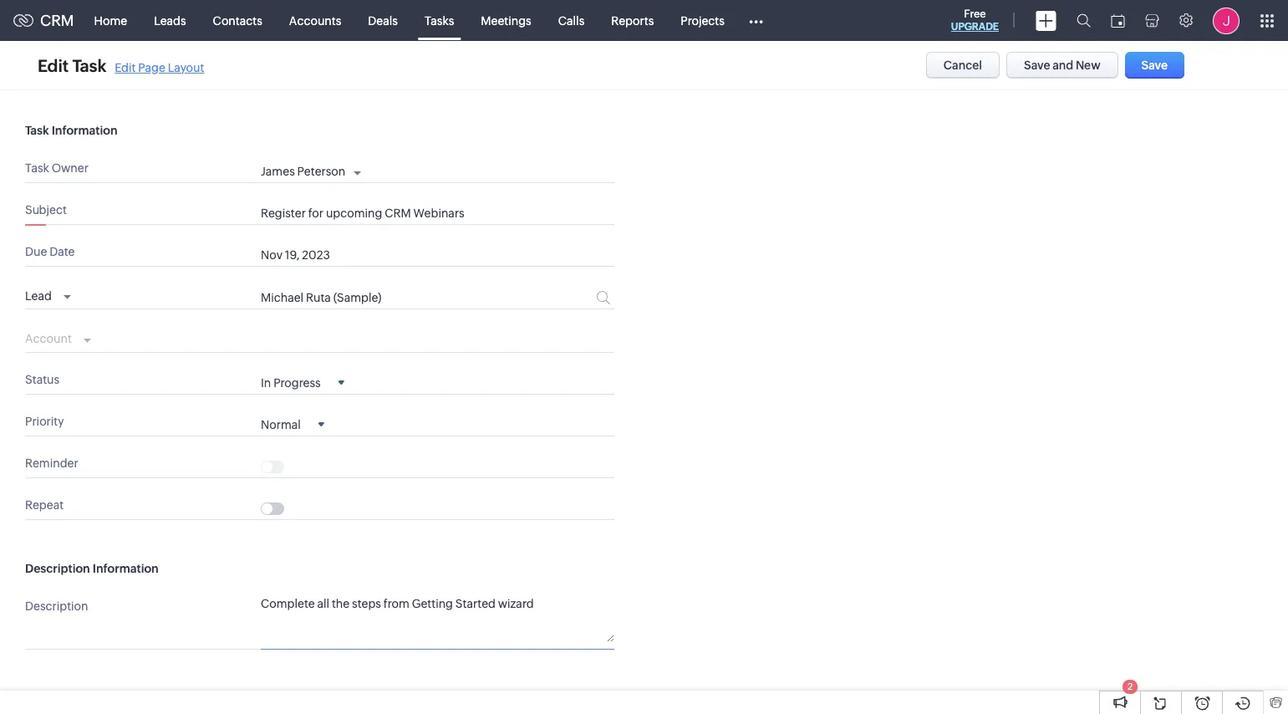 Task type: locate. For each thing, give the bounding box(es) containing it.
edit
[[38, 56, 69, 75], [115, 61, 136, 74]]

task owner
[[25, 161, 89, 175]]

tasks link
[[411, 0, 468, 41]]

2 vertical spatial task
[[25, 161, 49, 175]]

0 vertical spatial description
[[25, 562, 90, 575]]

in progress
[[261, 376, 321, 389]]

task up the task owner at the left
[[25, 124, 49, 137]]

accounts link
[[276, 0, 355, 41]]

profile image
[[1213, 7, 1240, 34]]

in
[[261, 376, 271, 389]]

information
[[52, 124, 117, 137], [93, 562, 159, 575]]

task
[[72, 56, 106, 75], [25, 124, 49, 137], [25, 161, 49, 175]]

task down home link
[[72, 56, 106, 75]]

Account field
[[25, 328, 91, 348]]

projects link
[[668, 0, 738, 41]]

repeat
[[25, 498, 64, 511]]

profile element
[[1203, 0, 1250, 41]]

edit page layout link
[[115, 61, 204, 74]]

None button
[[926, 52, 1000, 79], [1007, 52, 1118, 79], [1125, 52, 1185, 79], [926, 52, 1000, 79], [1007, 52, 1118, 79], [1125, 52, 1185, 79]]

0 vertical spatial task
[[72, 56, 106, 75]]

home link
[[81, 0, 141, 41]]

meetings
[[481, 14, 532, 27]]

task for task information
[[25, 124, 49, 137]]

Lead field
[[25, 285, 71, 305]]

account
[[25, 332, 72, 345]]

None text field
[[261, 207, 615, 220]]

1 description from the top
[[25, 562, 90, 575]]

status
[[25, 373, 59, 386]]

leads
[[154, 14, 186, 27]]

free upgrade
[[951, 8, 999, 33]]

1 vertical spatial task
[[25, 124, 49, 137]]

calls link
[[545, 0, 598, 41]]

reports link
[[598, 0, 668, 41]]

calendar image
[[1111, 14, 1125, 27]]

1 vertical spatial description
[[25, 599, 88, 613]]

leads link
[[141, 0, 200, 41]]

description down 'repeat'
[[25, 562, 90, 575]]

page
[[138, 61, 165, 74]]

crm link
[[13, 12, 74, 29]]

0 vertical spatial information
[[52, 124, 117, 137]]

free
[[964, 8, 986, 20]]

information for description information
[[93, 562, 159, 575]]

1 vertical spatial information
[[93, 562, 159, 575]]

2 description from the top
[[25, 599, 88, 613]]

edit inside edit task edit page layout
[[115, 61, 136, 74]]

edit left page
[[115, 61, 136, 74]]

due
[[25, 245, 47, 258]]

create menu element
[[1026, 0, 1067, 41]]

description
[[25, 562, 90, 575], [25, 599, 88, 613]]

search image
[[1077, 13, 1091, 28]]

description for description
[[25, 599, 88, 613]]

contacts link
[[200, 0, 276, 41]]

edit down crm
[[38, 56, 69, 75]]

reports
[[611, 14, 654, 27]]

description down description information
[[25, 599, 88, 613]]

task left owner
[[25, 161, 49, 175]]

None text field
[[261, 291, 533, 305]]

task information
[[25, 124, 117, 137]]

crm
[[40, 12, 74, 29]]

1 horizontal spatial edit
[[115, 61, 136, 74]]

Other Modules field
[[738, 7, 774, 34]]



Task type: describe. For each thing, give the bounding box(es) containing it.
calls
[[558, 14, 585, 27]]

accounts
[[289, 14, 341, 27]]

search element
[[1067, 0, 1101, 41]]

deals
[[368, 14, 398, 27]]

Complete all the steps from Getting Started wizard text field
[[261, 596, 615, 642]]

layout
[[168, 61, 204, 74]]

date
[[49, 245, 75, 258]]

create menu image
[[1036, 10, 1057, 31]]

progress
[[274, 376, 321, 389]]

upgrade
[[951, 21, 999, 33]]

lead
[[25, 289, 52, 302]]

normal
[[261, 418, 301, 431]]

james peterson
[[261, 165, 346, 178]]

description information
[[25, 562, 159, 575]]

meetings link
[[468, 0, 545, 41]]

home
[[94, 14, 127, 27]]

james
[[261, 165, 295, 178]]

projects
[[681, 14, 725, 27]]

priority
[[25, 414, 64, 428]]

task for task owner
[[25, 161, 49, 175]]

reminder
[[25, 456, 78, 470]]

edit task edit page layout
[[38, 56, 204, 75]]

0 horizontal spatial edit
[[38, 56, 69, 75]]

contacts
[[213, 14, 262, 27]]

deals link
[[355, 0, 411, 41]]

peterson
[[297, 165, 346, 178]]

tasks
[[425, 14, 454, 27]]

2
[[1128, 681, 1133, 692]]

description for description information
[[25, 562, 90, 575]]

subject
[[25, 203, 67, 217]]

information for task information
[[52, 124, 117, 137]]

mmm d, yyyy text field
[[261, 248, 562, 262]]

In Progress field
[[261, 375, 344, 389]]

owner
[[52, 161, 89, 175]]

due date
[[25, 245, 75, 258]]

Normal field
[[261, 417, 324, 431]]



Task type: vqa. For each thing, say whether or not it's contained in the screenshot.
option
no



